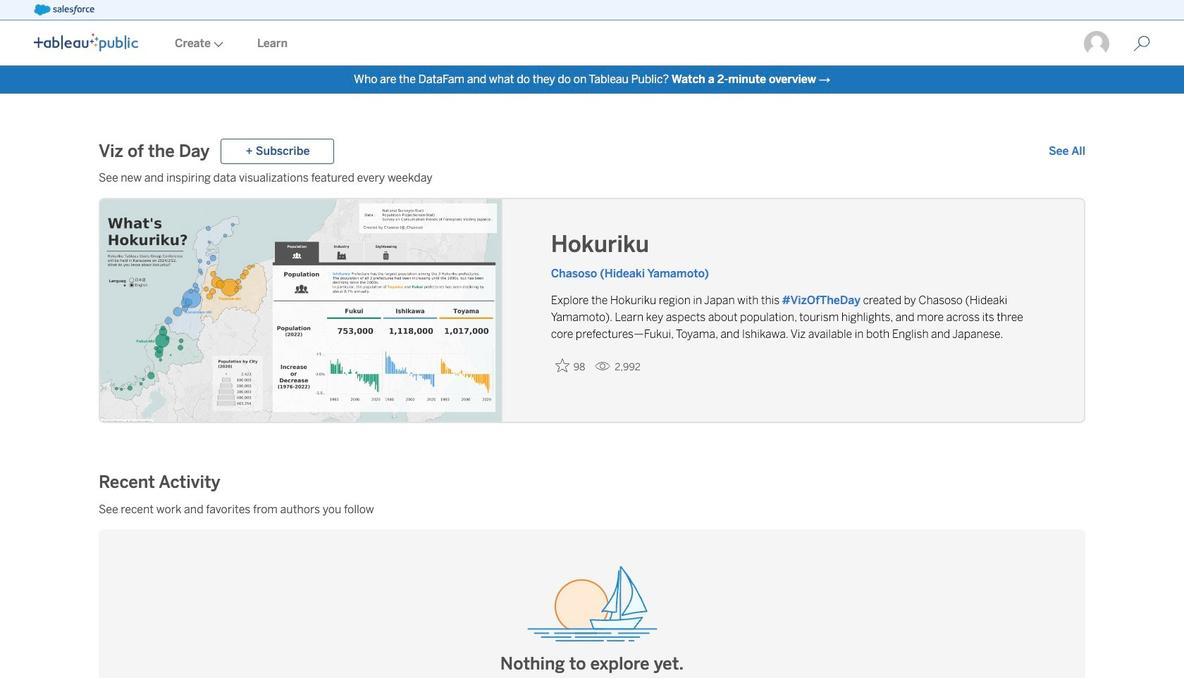 Task type: describe. For each thing, give the bounding box(es) containing it.
recent activity heading
[[99, 471, 220, 494]]

tableau public viz of the day image
[[100, 200, 503, 425]]

ruby.anderson5854 image
[[1083, 30, 1111, 58]]

create image
[[211, 42, 223, 47]]

see new and inspiring data visualizations featured every weekday element
[[99, 170, 1086, 187]]

add favorite image
[[555, 359, 569, 373]]

see recent work and favorites from authors you follow element
[[99, 502, 1086, 519]]



Task type: locate. For each thing, give the bounding box(es) containing it.
see all viz of the day element
[[1049, 143, 1086, 160]]

salesforce logo image
[[34, 4, 94, 16]]

Add Favorite button
[[551, 355, 590, 378]]

logo image
[[34, 33, 138, 51]]

go to search image
[[1117, 35, 1167, 52]]

viz of the day heading
[[99, 140, 210, 163]]



Task type: vqa. For each thing, say whether or not it's contained in the screenshot.
"Viz of the Day" heading
yes



